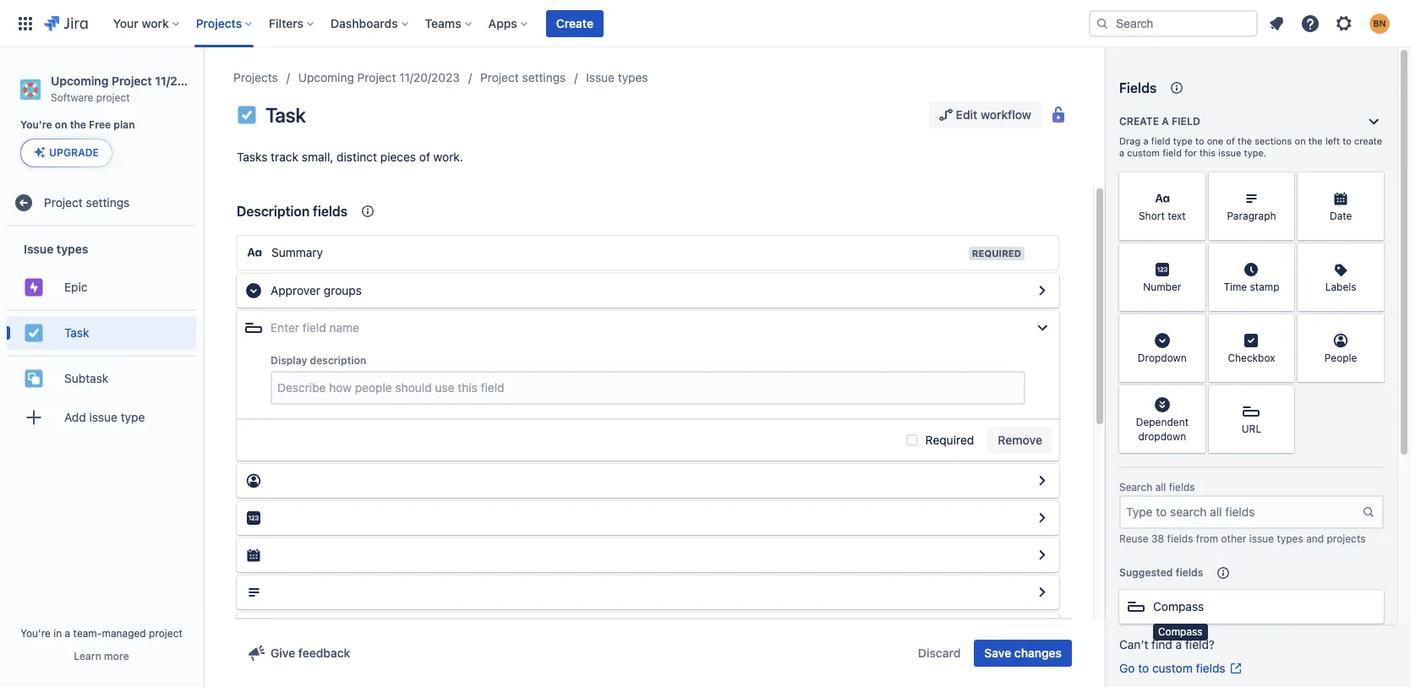 Task type: vqa. For each thing, say whether or not it's contained in the screenshot.
"Apps" popup button
yes



Task type: locate. For each thing, give the bounding box(es) containing it.
upcoming up "software"
[[51, 74, 109, 88]]

compass up go to custom fields link
[[1158, 626, 1203, 638]]

task right issue type icon
[[265, 103, 306, 127]]

jira image
[[44, 13, 88, 33], [44, 13, 88, 33]]

0 vertical spatial projects
[[196, 16, 242, 30]]

1 vertical spatial issue
[[24, 242, 54, 256]]

of left work.
[[419, 150, 430, 164]]

project down dashboards dropdown button on the top left
[[357, 70, 396, 85]]

0 vertical spatial of
[[1226, 135, 1235, 146]]

custom down drag
[[1127, 147, 1160, 158]]

compass
[[1153, 599, 1204, 614], [1158, 626, 1203, 638]]

description
[[237, 204, 310, 219]]

projects for projects link
[[233, 70, 278, 85]]

reuse 38 fields from other issue types and projects
[[1119, 533, 1366, 545]]

issue inside drag a field type to one of the sections on the left to create a custom field for this issue type.
[[1218, 147, 1241, 158]]

create
[[556, 16, 593, 30], [1119, 115, 1159, 128]]

settings down upgrade
[[86, 195, 130, 210]]

types inside group
[[57, 242, 88, 256]]

2 vertical spatial issue
[[1249, 533, 1274, 545]]

0 vertical spatial open field configuration image
[[1032, 471, 1053, 491]]

0 horizontal spatial task
[[64, 325, 89, 340]]

2 open field configuration image from the top
[[1032, 508, 1053, 528]]

group containing issue types
[[7, 227, 196, 445]]

fields
[[313, 204, 348, 219], [1169, 481, 1195, 494], [1167, 533, 1193, 545], [1176, 566, 1203, 579], [1196, 661, 1226, 676]]

1 vertical spatial compass
[[1158, 626, 1203, 638]]

on up upgrade button at the left
[[55, 119, 67, 131]]

2 you're from the top
[[20, 627, 51, 640]]

3 open field configuration image from the top
[[1032, 583, 1053, 603]]

1 horizontal spatial upcoming
[[298, 70, 354, 85]]

sidebar navigation image
[[184, 68, 222, 101]]

work
[[142, 16, 169, 30]]

field left for
[[1163, 147, 1182, 158]]

projects inside popup button
[[196, 16, 242, 30]]

fields left more information about the suggested fields icon
[[1176, 566, 1203, 579]]

project
[[96, 91, 130, 104], [149, 627, 183, 640]]

1 horizontal spatial of
[[1226, 135, 1235, 146]]

your profile and settings image
[[1370, 13, 1390, 33]]

date
[[1330, 210, 1352, 223]]

project settings link
[[480, 68, 566, 88], [7, 186, 196, 220]]

dependent dropdown
[[1136, 416, 1189, 443]]

the up type.
[[1238, 135, 1252, 146]]

compass up compass tooltip
[[1153, 599, 1204, 614]]

project settings down upgrade
[[44, 195, 130, 210]]

0 horizontal spatial the
[[70, 119, 86, 131]]

description fields
[[237, 204, 348, 219]]

time
[[1224, 281, 1247, 294]]

this link will be opened in a new tab image
[[1229, 662, 1242, 676]]

field?
[[1185, 637, 1215, 652]]

0 vertical spatial you're
[[20, 119, 52, 131]]

close field configuration image
[[1032, 318, 1053, 338]]

1 vertical spatial projects
[[233, 70, 278, 85]]

project inside upcoming project 11/20/2023 link
[[357, 70, 396, 85]]

11/20/2023
[[399, 70, 460, 85], [155, 74, 218, 88]]

more
[[104, 650, 129, 663]]

custom inside drag a field type to one of the sections on the left to create a custom field for this issue type.
[[1127, 147, 1160, 158]]

field up for
[[1172, 115, 1200, 128]]

for
[[1185, 147, 1197, 158]]

2 horizontal spatial the
[[1309, 135, 1323, 146]]

1 horizontal spatial project
[[149, 627, 183, 640]]

url
[[1242, 423, 1262, 436]]

to
[[1195, 135, 1204, 146], [1343, 135, 1352, 146], [1138, 661, 1149, 676]]

to right 'go'
[[1138, 661, 1149, 676]]

settings
[[522, 70, 566, 85], [86, 195, 130, 210]]

create inside button
[[556, 16, 593, 30]]

0 horizontal spatial project
[[96, 91, 130, 104]]

0 horizontal spatial of
[[419, 150, 430, 164]]

project up plan
[[112, 74, 152, 88]]

0 horizontal spatial upcoming
[[51, 74, 109, 88]]

1 horizontal spatial issue
[[586, 70, 615, 85]]

1 vertical spatial type
[[121, 410, 145, 424]]

1 vertical spatial field
[[1151, 135, 1171, 146]]

1 horizontal spatial create
[[1119, 115, 1159, 128]]

project inside upcoming project 11/20/2023 software project
[[112, 74, 152, 88]]

1 vertical spatial open field configuration image
[[1032, 508, 1053, 528]]

the left free
[[70, 119, 86, 131]]

create for create a field
[[1119, 115, 1159, 128]]

feedback
[[298, 646, 350, 660]]

0 vertical spatial project
[[96, 91, 130, 104]]

0 vertical spatial on
[[55, 119, 67, 131]]

1 horizontal spatial on
[[1295, 135, 1306, 146]]

project settings
[[480, 70, 566, 85], [44, 195, 130, 210]]

project right managed
[[149, 627, 183, 640]]

open field configuration image
[[1032, 281, 1053, 301], [1032, 508, 1053, 528]]

issue
[[586, 70, 615, 85], [24, 242, 54, 256]]

more information image for date
[[1362, 174, 1382, 194]]

a right in
[[65, 627, 70, 640]]

11/20/2023 down the teams
[[399, 70, 460, 85]]

discard button
[[908, 640, 971, 667]]

you're up upgrade button at the left
[[20, 119, 52, 131]]

other
[[1221, 533, 1247, 545]]

upcoming for upcoming project 11/20/2023 software project
[[51, 74, 109, 88]]

settings down the primary element
[[522, 70, 566, 85]]

0 vertical spatial types
[[618, 70, 648, 85]]

upcoming
[[298, 70, 354, 85], [51, 74, 109, 88]]

banner containing your work
[[0, 0, 1410, 47]]

paragraph
[[1227, 210, 1276, 223]]

1 horizontal spatial project settings link
[[480, 68, 566, 88]]

1 vertical spatial custom
[[1152, 661, 1193, 676]]

custom down "can't find a field?"
[[1152, 661, 1193, 676]]

drag
[[1119, 135, 1141, 146]]

issue down one on the top right of page
[[1218, 147, 1241, 158]]

on
[[55, 119, 67, 131], [1295, 135, 1306, 146]]

more information image
[[1362, 174, 1382, 194], [1273, 245, 1293, 265], [1362, 245, 1382, 265]]

upgrade
[[49, 147, 99, 159]]

project settings link down upgrade
[[7, 186, 196, 220]]

edit
[[956, 107, 978, 122]]

you're left in
[[20, 627, 51, 640]]

distinct
[[337, 150, 377, 164]]

the left left
[[1309, 135, 1323, 146]]

short
[[1139, 210, 1165, 223]]

create right apps 'popup button'
[[556, 16, 593, 30]]

1 vertical spatial of
[[419, 150, 430, 164]]

approver
[[271, 283, 321, 298]]

1 vertical spatial issue
[[89, 410, 117, 424]]

0 horizontal spatial type
[[121, 410, 145, 424]]

more information image for dropdown
[[1183, 316, 1204, 336]]

you're for you're in a team-managed project
[[20, 627, 51, 640]]

11/20/2023 inside upcoming project 11/20/2023 software project
[[155, 74, 218, 88]]

projects right work
[[196, 16, 242, 30]]

issue
[[1218, 147, 1241, 158], [89, 410, 117, 424], [1249, 533, 1274, 545]]

more information image for checkbox
[[1273, 316, 1293, 336]]

1 horizontal spatial settings
[[522, 70, 566, 85]]

more information image
[[1183, 174, 1204, 194], [1273, 174, 1293, 194], [1183, 245, 1204, 265], [1183, 316, 1204, 336], [1273, 316, 1293, 336], [1362, 316, 1382, 336], [1183, 387, 1204, 408]]

1 vertical spatial project settings link
[[7, 186, 196, 220]]

1 vertical spatial issue types
[[24, 242, 88, 256]]

text
[[1168, 210, 1186, 223]]

2 horizontal spatial types
[[1277, 533, 1303, 545]]

projects up issue type icon
[[233, 70, 278, 85]]

11/20/2023 down work
[[155, 74, 218, 88]]

to up the this
[[1195, 135, 1204, 146]]

managed
[[102, 627, 146, 640]]

task link
[[7, 316, 196, 350]]

issue types inside group
[[24, 242, 88, 256]]

upcoming down filters dropdown button
[[298, 70, 354, 85]]

0 horizontal spatial create
[[556, 16, 593, 30]]

project inside upcoming project 11/20/2023 software project
[[96, 91, 130, 104]]

suggested fields
[[1119, 566, 1203, 579]]

types
[[618, 70, 648, 85], [57, 242, 88, 256], [1277, 533, 1303, 545]]

issue up epic 'link'
[[24, 242, 54, 256]]

a right drag
[[1143, 135, 1149, 146]]

issue types down create button at the top of the page
[[586, 70, 648, 85]]

task down the epic
[[64, 325, 89, 340]]

issue type icon image
[[237, 105, 257, 125]]

save
[[984, 646, 1011, 660]]

1 vertical spatial on
[[1295, 135, 1306, 146]]

task group
[[7, 310, 196, 355]]

0 horizontal spatial issue
[[89, 410, 117, 424]]

2 vertical spatial field
[[1163, 147, 1182, 158]]

0 horizontal spatial issue types
[[24, 242, 88, 256]]

0 horizontal spatial settings
[[86, 195, 130, 210]]

2 vertical spatial types
[[1277, 533, 1303, 545]]

create up drag
[[1119, 115, 1159, 128]]

on right sections on the right of page
[[1295, 135, 1306, 146]]

0 vertical spatial field
[[1172, 115, 1200, 128]]

of right one on the top right of page
[[1226, 135, 1235, 146]]

project settings link down apps 'popup button'
[[480, 68, 566, 88]]

banner
[[0, 0, 1410, 47]]

type down subtask link
[[121, 410, 145, 424]]

0 horizontal spatial 11/20/2023
[[155, 74, 218, 88]]

1 horizontal spatial 11/20/2023
[[399, 70, 460, 85]]

0 vertical spatial issue
[[586, 70, 615, 85]]

can't find a field?
[[1119, 637, 1215, 652]]

issue right add
[[89, 410, 117, 424]]

add
[[64, 410, 86, 424]]

0 horizontal spatial issue
[[24, 242, 54, 256]]

subtask
[[64, 371, 109, 385]]

Display description field
[[272, 373, 1024, 403]]

group
[[7, 227, 196, 445]]

1 vertical spatial open field configuration image
[[1032, 545, 1053, 566]]

types for group at left containing issue types
[[57, 242, 88, 256]]

0 vertical spatial issue
[[1218, 147, 1241, 158]]

0 vertical spatial task
[[265, 103, 306, 127]]

all
[[1155, 481, 1166, 494]]

1 horizontal spatial task
[[265, 103, 306, 127]]

create
[[1354, 135, 1382, 146]]

notifications image
[[1266, 13, 1287, 33]]

give feedback
[[271, 646, 350, 660]]

you're for you're on the free plan
[[20, 119, 52, 131]]

issue for group at left containing issue types
[[24, 242, 54, 256]]

1 vertical spatial you're
[[20, 627, 51, 640]]

open field configuration image
[[1032, 471, 1053, 491], [1032, 545, 1053, 566], [1032, 583, 1053, 603]]

go to custom fields link
[[1119, 660, 1242, 677]]

1 open field configuration image from the top
[[1032, 281, 1053, 301]]

more information about the suggested fields image
[[1214, 563, 1234, 583]]

0 vertical spatial settings
[[522, 70, 566, 85]]

track
[[271, 150, 298, 164]]

go to custom fields
[[1119, 661, 1226, 676]]

from
[[1196, 533, 1218, 545]]

projects
[[196, 16, 242, 30], [233, 70, 278, 85]]

issue for the issue types link
[[586, 70, 615, 85]]

1 horizontal spatial issue
[[1218, 147, 1241, 158]]

upgrade button
[[21, 140, 112, 167]]

1 horizontal spatial issue types
[[586, 70, 648, 85]]

more information image for time stamp
[[1273, 245, 1293, 265]]

1 vertical spatial project
[[149, 627, 183, 640]]

issue inside group
[[24, 242, 54, 256]]

more information image for dependent dropdown
[[1183, 387, 1204, 408]]

1 vertical spatial create
[[1119, 115, 1159, 128]]

you're
[[20, 119, 52, 131], [20, 627, 51, 640]]

field
[[1172, 115, 1200, 128], [1151, 135, 1171, 146], [1163, 147, 1182, 158]]

field down the create a field
[[1151, 135, 1171, 146]]

0 vertical spatial project settings link
[[480, 68, 566, 88]]

issue types
[[586, 70, 648, 85], [24, 242, 88, 256]]

open field configuration image up close field configuration "icon"
[[1032, 281, 1053, 301]]

0 vertical spatial create
[[556, 16, 593, 30]]

open field configuration image down remove button on the bottom
[[1032, 508, 1053, 528]]

dropdown
[[1138, 430, 1186, 443]]

project up plan
[[96, 91, 130, 104]]

0 horizontal spatial types
[[57, 242, 88, 256]]

give feedback button
[[237, 640, 361, 667]]

more information image for number
[[1183, 245, 1204, 265]]

issue right other
[[1249, 533, 1274, 545]]

a
[[1162, 115, 1169, 128], [1143, 135, 1149, 146], [1119, 147, 1125, 158], [65, 627, 70, 640], [1176, 637, 1182, 652]]

upcoming inside upcoming project 11/20/2023 software project
[[51, 74, 109, 88]]

issue types up the epic
[[24, 242, 88, 256]]

2 vertical spatial open field configuration image
[[1032, 583, 1053, 603]]

0 vertical spatial open field configuration image
[[1032, 281, 1053, 301]]

1 horizontal spatial project settings
[[480, 70, 566, 85]]

1 vertical spatial task
[[64, 325, 89, 340]]

fields left more information about the context fields "image"
[[313, 204, 348, 219]]

tasks
[[237, 150, 268, 164]]

task
[[265, 103, 306, 127], [64, 325, 89, 340]]

0 vertical spatial custom
[[1127, 147, 1160, 158]]

project settings down apps 'popup button'
[[480, 70, 566, 85]]

0 horizontal spatial project settings
[[44, 195, 130, 210]]

fields right 38
[[1167, 533, 1193, 545]]

issue types link
[[586, 68, 648, 88]]

1 vertical spatial types
[[57, 242, 88, 256]]

1 vertical spatial project settings
[[44, 195, 130, 210]]

1 horizontal spatial type
[[1173, 135, 1193, 146]]

type up for
[[1173, 135, 1193, 146]]

1 horizontal spatial types
[[618, 70, 648, 85]]

0 vertical spatial type
[[1173, 135, 1193, 146]]

0 vertical spatial compass
[[1153, 599, 1204, 614]]

short text
[[1139, 210, 1186, 223]]

required
[[972, 248, 1021, 259], [925, 433, 974, 447]]

to right left
[[1343, 135, 1352, 146]]

2 horizontal spatial to
[[1343, 135, 1352, 146]]

changes
[[1014, 646, 1062, 660]]

1 you're from the top
[[20, 119, 52, 131]]

0 vertical spatial issue types
[[586, 70, 648, 85]]

upcoming project 11/20/2023 link
[[298, 68, 460, 88]]

upcoming for upcoming project 11/20/2023
[[298, 70, 354, 85]]

issue down create button at the top of the page
[[586, 70, 615, 85]]



Task type: describe. For each thing, give the bounding box(es) containing it.
more information image for paragraph
[[1273, 174, 1293, 194]]

more information image for labels
[[1362, 245, 1382, 265]]

more information image for people
[[1362, 316, 1382, 336]]

compass inside compass button
[[1153, 599, 1204, 614]]

on inside drag a field type to one of the sections on the left to create a custom field for this issue type.
[[1295, 135, 1306, 146]]

Type to search all fields text field
[[1121, 497, 1362, 528]]

0 horizontal spatial on
[[55, 119, 67, 131]]

people
[[1325, 352, 1357, 365]]

1 open field configuration image from the top
[[1032, 471, 1053, 491]]

appswitcher icon image
[[15, 13, 36, 33]]

edit workflow
[[956, 107, 1031, 122]]

task inside group
[[64, 325, 89, 340]]

pieces
[[380, 150, 416, 164]]

approver groups
[[271, 283, 362, 298]]

summary
[[271, 245, 323, 260]]

team-
[[73, 627, 102, 640]]

go
[[1119, 661, 1135, 676]]

drag a field type to one of the sections on the left to create a custom field for this issue type.
[[1119, 135, 1382, 158]]

a down more information about the fields 'image'
[[1162, 115, 1169, 128]]

search image
[[1096, 16, 1109, 30]]

you're in a team-managed project
[[20, 627, 183, 640]]

tasks track small, distinct pieces of work.
[[237, 150, 463, 164]]

types for the issue types link
[[618, 70, 648, 85]]

sections
[[1255, 135, 1292, 146]]

discard
[[918, 646, 961, 660]]

epic link
[[7, 271, 196, 305]]

and
[[1306, 533, 1324, 545]]

upcoming project 11/20/2023 software project
[[51, 74, 218, 104]]

search
[[1119, 481, 1153, 494]]

2 horizontal spatial issue
[[1249, 533, 1274, 545]]

dependent
[[1136, 416, 1189, 429]]

create for create
[[556, 16, 593, 30]]

1 vertical spatial settings
[[86, 195, 130, 210]]

free
[[89, 119, 111, 131]]

reuse
[[1119, 533, 1149, 545]]

compass inside compass tooltip
[[1158, 626, 1203, 638]]

time stamp
[[1224, 281, 1280, 294]]

number
[[1143, 281, 1181, 294]]

project down upgrade button at the left
[[44, 195, 83, 210]]

1 vertical spatial required
[[925, 433, 974, 447]]

software
[[51, 91, 93, 104]]

issue types for the issue types link
[[586, 70, 648, 85]]

description
[[310, 354, 366, 367]]

projects
[[1327, 533, 1366, 545]]

your work button
[[108, 10, 186, 37]]

issue types for group at left containing issue types
[[24, 242, 88, 256]]

suggested
[[1119, 566, 1173, 579]]

more information image for short text
[[1183, 174, 1204, 194]]

0 vertical spatial required
[[972, 248, 1021, 259]]

11/20/2023 for upcoming project 11/20/2023
[[399, 70, 460, 85]]

your work
[[113, 16, 169, 30]]

a right find
[[1176, 637, 1182, 652]]

issue inside button
[[89, 410, 117, 424]]

one
[[1207, 135, 1223, 146]]

field for drag
[[1151, 135, 1171, 146]]

fields left this link will be opened in a new tab image
[[1196, 661, 1226, 676]]

projects for projects popup button
[[196, 16, 242, 30]]

remove button
[[988, 427, 1053, 454]]

create a field
[[1119, 115, 1200, 128]]

work.
[[433, 150, 463, 164]]

a down drag
[[1119, 147, 1125, 158]]

compass button
[[1119, 590, 1384, 624]]

11/20/2023 for upcoming project 11/20/2023 software project
[[155, 74, 218, 88]]

learn more button
[[74, 650, 129, 664]]

approver groups button
[[237, 274, 1059, 308]]

primary element
[[10, 0, 1089, 47]]

dashboards
[[331, 16, 398, 30]]

project down apps at the left of the page
[[480, 70, 519, 85]]

teams
[[425, 16, 461, 30]]

settings image
[[1334, 13, 1354, 33]]

dropdown
[[1138, 352, 1187, 365]]

Enter field name field
[[271, 318, 1026, 338]]

apps
[[488, 16, 517, 30]]

teams button
[[420, 10, 478, 37]]

field for create
[[1172, 115, 1200, 128]]

in
[[53, 627, 62, 640]]

compass tooltip
[[1153, 624, 1208, 641]]

subtask link
[[7, 362, 196, 396]]

save changes button
[[974, 640, 1072, 667]]

small,
[[302, 150, 333, 164]]

add issue type image
[[24, 408, 44, 428]]

save changes
[[984, 646, 1062, 660]]

type inside drag a field type to one of the sections on the left to create a custom field for this issue type.
[[1173, 135, 1193, 146]]

remove
[[998, 433, 1042, 447]]

groups
[[324, 283, 362, 298]]

filters
[[269, 16, 304, 30]]

fields right "all"
[[1169, 481, 1195, 494]]

filters button
[[264, 10, 320, 37]]

1 horizontal spatial to
[[1195, 135, 1204, 146]]

dashboards button
[[326, 10, 415, 37]]

1 horizontal spatial the
[[1238, 135, 1252, 146]]

workflow
[[981, 107, 1031, 122]]

learn more
[[74, 650, 129, 663]]

type.
[[1244, 147, 1267, 158]]

0 horizontal spatial to
[[1138, 661, 1149, 676]]

find
[[1152, 637, 1173, 652]]

give
[[271, 646, 295, 660]]

stamp
[[1250, 281, 1280, 294]]

fields
[[1119, 80, 1157, 96]]

more information about the fields image
[[1167, 78, 1187, 98]]

Search field
[[1089, 10, 1258, 37]]

you're on the free plan
[[20, 119, 135, 131]]

apps button
[[483, 10, 534, 37]]

0 horizontal spatial project settings link
[[7, 186, 196, 220]]

this
[[1200, 147, 1216, 158]]

learn
[[74, 650, 101, 663]]

search all fields
[[1119, 481, 1195, 494]]

type inside button
[[121, 410, 145, 424]]

0 vertical spatial project settings
[[480, 70, 566, 85]]

upcoming project 11/20/2023
[[298, 70, 460, 85]]

more information about the context fields image
[[358, 201, 378, 222]]

display description
[[271, 354, 366, 367]]

help image
[[1300, 13, 1321, 33]]

checkbox
[[1228, 352, 1275, 365]]

plan
[[114, 119, 135, 131]]

left
[[1326, 135, 1340, 146]]

38
[[1152, 533, 1164, 545]]

of inside drag a field type to one of the sections on the left to create a custom field for this issue type.
[[1226, 135, 1235, 146]]

open field configuration image inside approver groups button
[[1032, 281, 1053, 301]]

2 open field configuration image from the top
[[1032, 545, 1053, 566]]

add issue type
[[64, 410, 145, 424]]

create button
[[546, 10, 604, 37]]

add issue type button
[[7, 401, 196, 435]]



